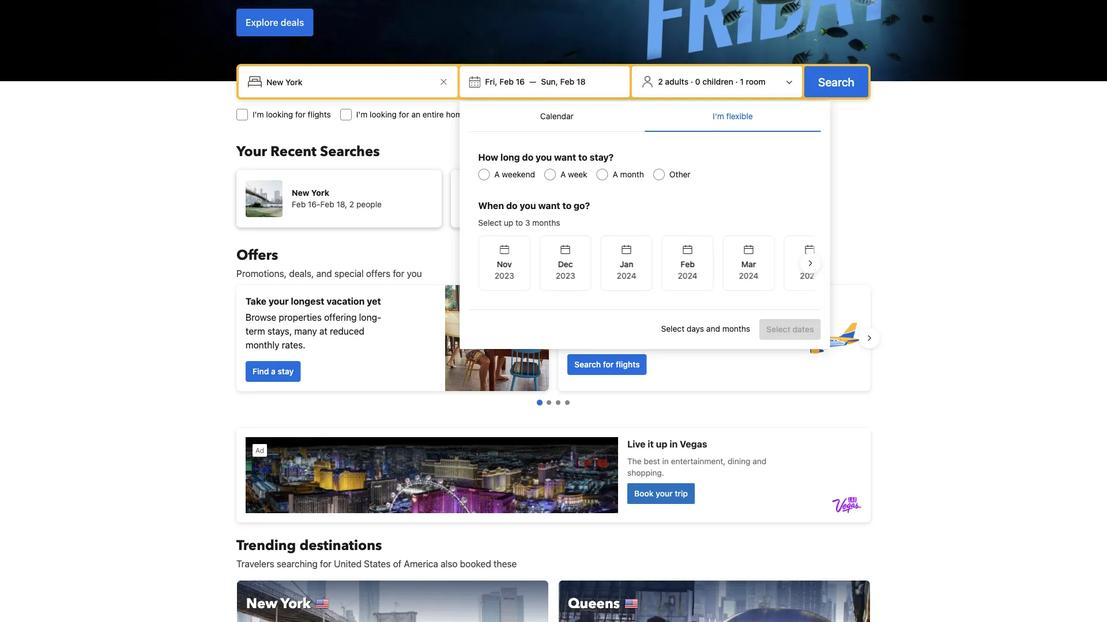 Task type: vqa. For each thing, say whether or not it's contained in the screenshot.
Jan associated with Jan 2024
yes



Task type: describe. For each thing, give the bounding box(es) containing it.
search for flights
[[574, 360, 640, 370]]

for up recent
[[295, 110, 306, 119]]

deals
[[281, 17, 304, 28]]

1 vertical spatial want
[[538, 200, 560, 211]]

i'm for i'm flexible
[[713, 112, 724, 121]]

weekend
[[502, 170, 535, 179]]

1 vertical spatial you
[[520, 200, 536, 211]]

searches
[[320, 142, 380, 161]]

sun,
[[541, 77, 558, 87]]

new york link
[[236, 581, 549, 623]]

18,
[[336, 200, 347, 209]]

find a stay link
[[246, 362, 301, 382]]

a for a weekend
[[494, 170, 500, 179]]

longest
[[291, 296, 324, 307]]

a weekend
[[494, 170, 535, 179]]

fly
[[567, 303, 581, 314]]

long-
[[359, 312, 381, 323]]

dec 2023
[[556, 260, 575, 281]]

2 inside button
[[658, 77, 663, 87]]

your
[[236, 142, 267, 161]]

16-
[[308, 200, 320, 209]]

16
[[516, 77, 525, 87]]

calendar button
[[469, 102, 645, 131]]

explore deals link
[[236, 9, 313, 36]]

a for a month
[[613, 170, 618, 179]]

also
[[441, 559, 458, 570]]

1
[[740, 77, 744, 87]]

stay?
[[590, 152, 614, 163]]

stay
[[278, 367, 294, 377]]

18
[[577, 77, 586, 87]]

for inside the trending destinations travelers searching for united states of america also booked these
[[320, 559, 332, 570]]

search for search for flights
[[574, 360, 601, 370]]

0 vertical spatial you
[[536, 152, 552, 163]]

calendar
[[540, 112, 574, 121]]

apr 2024
[[800, 260, 819, 281]]

sun, feb 18 button
[[536, 72, 590, 92]]

properties
[[279, 312, 322, 323]]

yet
[[367, 296, 381, 307]]

progress bar inside main content
[[537, 400, 570, 406]]

entire
[[423, 110, 444, 119]]

explore deals
[[246, 17, 304, 28]]

to left go?
[[563, 200, 572, 211]]

jan for jan 5-jan 6, 2 people
[[506, 200, 520, 209]]

new york
[[246, 595, 311, 614]]

nov
[[497, 260, 512, 269]]

0 horizontal spatial months
[[532, 218, 560, 228]]

take your longest vacation yet browse properties offering long- term stays, many at reduced monthly rates.
[[246, 296, 381, 351]]

an
[[411, 110, 420, 119]]

fly away to your dream vacation get inspired – compare and book flights with flexibility
[[567, 303, 754, 344]]

i'm for i'm traveling for work
[[543, 110, 554, 119]]

many
[[294, 326, 317, 337]]

2023 for nov
[[494, 271, 514, 281]]

work
[[603, 110, 621, 119]]

deals,
[[289, 268, 314, 279]]

0
[[695, 77, 701, 87]]

with
[[737, 319, 754, 330]]

select for select days and months
[[661, 324, 685, 334]]

flexibility
[[567, 333, 604, 344]]

2 horizontal spatial and
[[706, 324, 720, 334]]

2 people from the left
[[562, 200, 587, 209]]

take
[[246, 296, 266, 307]]

2 adults · 0 children · 1 room
[[658, 77, 766, 87]]

room
[[746, 77, 766, 87]]

term
[[246, 326, 265, 337]]

other
[[670, 170, 691, 179]]

region containing nov 2023
[[469, 231, 836, 296]]

a week
[[561, 170, 587, 179]]

for inside region
[[603, 360, 614, 370]]

trending destinations travelers searching for united states of america also booked these
[[236, 537, 517, 570]]

1 vertical spatial months
[[722, 324, 750, 334]]

i'm traveling for work
[[543, 110, 621, 119]]

traveling
[[556, 110, 588, 119]]

i'm looking for flights
[[253, 110, 331, 119]]

fri, feb 16 button
[[481, 72, 530, 92]]

2 adults · 0 children · 1 room button
[[637, 71, 798, 93]]

take your longest vacation yet image
[[445, 285, 549, 392]]

feb inside feb 2024
[[680, 260, 695, 269]]

browse
[[246, 312, 276, 323]]

promotions,
[[236, 268, 287, 279]]

2024 for jan
[[617, 271, 636, 281]]

1 · from the left
[[691, 77, 693, 87]]

search for flights link
[[567, 355, 647, 375]]

apr
[[803, 260, 816, 269]]

fly away to your dream vacation image
[[781, 298, 862, 379]]

select days and months
[[661, 324, 750, 334]]

up
[[504, 218, 513, 228]]

get
[[567, 319, 582, 330]]

new york feb 16-feb 18, 2 people
[[292, 188, 382, 209]]

1 horizontal spatial do
[[522, 152, 534, 163]]

compare
[[628, 319, 665, 330]]

0 vertical spatial flights
[[308, 110, 331, 119]]

dec
[[558, 260, 573, 269]]

for left work
[[590, 110, 601, 119]]

offers promotions, deals, and special offers for you
[[236, 246, 422, 279]]

new for new york feb 16-feb 18, 2 people
[[292, 188, 309, 198]]

i'm flexible button
[[645, 102, 821, 131]]

when do you want to go?
[[478, 200, 590, 211]]

a month
[[613, 170, 644, 179]]

0 vertical spatial want
[[554, 152, 576, 163]]

booked
[[460, 559, 491, 570]]

0 horizontal spatial do
[[506, 200, 518, 211]]

month
[[620, 170, 644, 179]]

long
[[501, 152, 520, 163]]

2023 for dec
[[556, 271, 575, 281]]

offering
[[324, 312, 357, 323]]

your recent searches
[[236, 142, 380, 161]]

looking for i'm
[[266, 110, 293, 119]]

adults
[[665, 77, 689, 87]]

find a stay
[[253, 367, 294, 377]]



Task type: locate. For each thing, give the bounding box(es) containing it.
1 vertical spatial search
[[574, 360, 601, 370]]

search inside region
[[574, 360, 601, 370]]

for left the an
[[399, 110, 409, 119]]

select left days
[[661, 324, 685, 334]]

1 vertical spatial new
[[246, 595, 278, 614]]

of
[[393, 559, 402, 570]]

progress bar
[[537, 400, 570, 406]]

new up 16-
[[292, 188, 309, 198]]

mar
[[741, 260, 756, 269]]

i'm inside button
[[713, 112, 724, 121]]

6,
[[546, 200, 553, 209]]

2024 up –
[[617, 271, 636, 281]]

vacation up book
[[673, 303, 711, 314]]

a for a week
[[561, 170, 566, 179]]

· left 1
[[736, 77, 738, 87]]

trending
[[236, 537, 296, 556]]

0 horizontal spatial your
[[269, 296, 289, 307]]

inspired
[[585, 319, 618, 330]]

flexible
[[726, 112, 753, 121]]

select left dates
[[767, 325, 791, 334]]

0 horizontal spatial and
[[316, 268, 332, 279]]

york inside main content
[[281, 595, 311, 614]]

0 horizontal spatial select
[[478, 218, 502, 228]]

york up 16-
[[311, 188, 329, 198]]

rates.
[[282, 340, 305, 351]]

3 a from the left
[[613, 170, 618, 179]]

1 horizontal spatial 2
[[555, 200, 560, 209]]

1 a from the left
[[494, 170, 500, 179]]

jan for jan 2024
[[620, 260, 633, 269]]

dream
[[642, 303, 670, 314]]

people inside new york feb 16-feb 18, 2 people
[[356, 200, 382, 209]]

jan
[[506, 200, 520, 209], [530, 200, 544, 209], [620, 260, 633, 269]]

week
[[568, 170, 587, 179]]

1 horizontal spatial new
[[292, 188, 309, 198]]

1 2024 from the left
[[617, 271, 636, 281]]

i'm down where are you going? field at left
[[356, 110, 368, 119]]

0 vertical spatial york
[[311, 188, 329, 198]]

4 2024 from the left
[[800, 271, 819, 281]]

offers
[[366, 268, 391, 279]]

2 a from the left
[[561, 170, 566, 179]]

how long do you want to stay?
[[478, 152, 614, 163]]

1 horizontal spatial vacation
[[673, 303, 711, 314]]

2 horizontal spatial jan
[[620, 260, 633, 269]]

· left the 0
[[691, 77, 693, 87]]

2024 for apr
[[800, 271, 819, 281]]

destinations
[[300, 537, 382, 556]]

monthly
[[246, 340, 279, 351]]

special
[[334, 268, 364, 279]]

i'm looking for an entire home or apartment
[[356, 110, 517, 119]]

2024 for feb
[[678, 271, 697, 281]]

1 horizontal spatial flights
[[616, 360, 640, 370]]

your up –
[[619, 303, 640, 314]]

select up to 3 months
[[478, 218, 560, 228]]

states
[[364, 559, 391, 570]]

do
[[522, 152, 534, 163], [506, 200, 518, 211]]

tab list containing calendar
[[469, 102, 821, 133]]

2024 up book
[[678, 271, 697, 281]]

united
[[334, 559, 362, 570]]

2 · from the left
[[736, 77, 738, 87]]

select for select dates
[[767, 325, 791, 334]]

0 horizontal spatial search
[[574, 360, 601, 370]]

your
[[269, 296, 289, 307], [619, 303, 640, 314]]

1 people from the left
[[356, 200, 382, 209]]

select inside button
[[767, 325, 791, 334]]

0 horizontal spatial 2023
[[494, 271, 514, 281]]

0 horizontal spatial flights
[[308, 110, 331, 119]]

vacation inside take your longest vacation yet browse properties offering long- term stays, many at reduced monthly rates.
[[327, 296, 365, 307]]

1 horizontal spatial select
[[661, 324, 685, 334]]

0 horizontal spatial ·
[[691, 77, 693, 87]]

flights down –
[[616, 360, 640, 370]]

children
[[703, 77, 733, 87]]

Where are you going? field
[[262, 72, 437, 92]]

search button
[[805, 66, 869, 97]]

america
[[404, 559, 438, 570]]

2024
[[617, 271, 636, 281], [678, 271, 697, 281], [739, 271, 758, 281], [800, 271, 819, 281]]

1 horizontal spatial i'm
[[543, 110, 554, 119]]

0 horizontal spatial a
[[494, 170, 500, 179]]

2 horizontal spatial flights
[[709, 319, 734, 330]]

and inside offers promotions, deals, and special offers for you
[[316, 268, 332, 279]]

people right 18,
[[356, 200, 382, 209]]

a
[[494, 170, 500, 179], [561, 170, 566, 179], [613, 170, 618, 179]]

main content containing offers
[[227, 246, 880, 623]]

york down searching
[[281, 595, 311, 614]]

0 horizontal spatial 2
[[349, 200, 354, 209]]

flights inside fly away to your dream vacation get inspired – compare and book flights with flexibility
[[709, 319, 734, 330]]

new down travelers
[[246, 595, 278, 614]]

new inside main content
[[246, 595, 278, 614]]

2 left the adults
[[658, 77, 663, 87]]

0 vertical spatial search
[[818, 75, 855, 89]]

a left month
[[613, 170, 618, 179]]

2 horizontal spatial 2
[[658, 77, 663, 87]]

2024 down apr
[[800, 271, 819, 281]]

1 horizontal spatial months
[[722, 324, 750, 334]]

want
[[554, 152, 576, 163], [538, 200, 560, 211]]

how
[[478, 152, 498, 163]]

i'm left flexible
[[713, 112, 724, 121]]

3
[[525, 218, 530, 228]]

people
[[356, 200, 382, 209], [562, 200, 587, 209]]

at
[[319, 326, 328, 337]]

region
[[469, 231, 836, 296], [227, 281, 880, 396]]

looking right i'm
[[266, 110, 293, 119]]

you inside offers promotions, deals, and special offers for you
[[407, 268, 422, 279]]

0 horizontal spatial new
[[246, 595, 278, 614]]

york for new york
[[281, 595, 311, 614]]

1 horizontal spatial ·
[[736, 77, 738, 87]]

0 horizontal spatial looking
[[266, 110, 293, 119]]

and right "deals,"
[[316, 268, 332, 279]]

months down jan 5-jan 6, 2 people
[[532, 218, 560, 228]]

your inside fly away to your dream vacation get inspired – compare and book flights with flexibility
[[619, 303, 640, 314]]

want right 5-
[[538, 200, 560, 211]]

new for new york
[[246, 595, 278, 614]]

jan inside jan 2024
[[620, 260, 633, 269]]

home
[[446, 110, 467, 119]]

vacation inside fly away to your dream vacation get inspired – compare and book flights with flexibility
[[673, 303, 711, 314]]

select down when
[[478, 218, 502, 228]]

or
[[469, 110, 477, 119]]

0 horizontal spatial i'm
[[356, 110, 368, 119]]

days
[[687, 324, 704, 334]]

for right offers
[[393, 268, 404, 279]]

flights left 'with'
[[709, 319, 734, 330]]

2 right 18,
[[349, 200, 354, 209]]

york inside new york feb 16-feb 18, 2 people
[[311, 188, 329, 198]]

1 horizontal spatial looking
[[370, 110, 397, 119]]

nov 2023
[[494, 260, 514, 281]]

1 vertical spatial flights
[[709, 319, 734, 330]]

tab list
[[469, 102, 821, 133]]

you up 3
[[520, 200, 536, 211]]

vacation up offering
[[327, 296, 365, 307]]

2 horizontal spatial i'm
[[713, 112, 724, 121]]

to
[[578, 152, 588, 163], [563, 200, 572, 211], [516, 218, 523, 228], [608, 303, 617, 314]]

2 right 6,
[[555, 200, 560, 209]]

your right take
[[269, 296, 289, 307]]

2023 down dec
[[556, 271, 575, 281]]

i'm left traveling
[[543, 110, 554, 119]]

1 looking from the left
[[266, 110, 293, 119]]

months
[[532, 218, 560, 228], [722, 324, 750, 334]]

—
[[530, 77, 536, 87]]

york for new york feb 16-feb 18, 2 people
[[311, 188, 329, 198]]

you
[[536, 152, 552, 163], [520, 200, 536, 211], [407, 268, 422, 279]]

you right long
[[536, 152, 552, 163]]

–
[[621, 319, 626, 330]]

0 horizontal spatial people
[[356, 200, 382, 209]]

go?
[[574, 200, 590, 211]]

2 2024 from the left
[[678, 271, 697, 281]]

2024 down mar
[[739, 271, 758, 281]]

1 vertical spatial do
[[506, 200, 518, 211]]

i'm
[[356, 110, 368, 119], [543, 110, 554, 119], [713, 112, 724, 121]]

and left book
[[667, 319, 683, 330]]

1 horizontal spatial a
[[561, 170, 566, 179]]

1 horizontal spatial and
[[667, 319, 683, 330]]

search for search
[[818, 75, 855, 89]]

0 vertical spatial months
[[532, 218, 560, 228]]

to left 3
[[516, 218, 523, 228]]

travelers
[[236, 559, 274, 570]]

0 horizontal spatial jan
[[506, 200, 520, 209]]

vacation
[[327, 296, 365, 307], [673, 303, 711, 314]]

select dates
[[767, 325, 814, 334]]

and inside fly away to your dream vacation get inspired – compare and book flights with flexibility
[[667, 319, 683, 330]]

·
[[691, 77, 693, 87], [736, 77, 738, 87]]

these
[[494, 559, 517, 570]]

mar 2024
[[739, 260, 758, 281]]

1 horizontal spatial jan
[[530, 200, 544, 209]]

for inside offers promotions, deals, and special offers for you
[[393, 268, 404, 279]]

jan 5-jan 6, 2 people link
[[451, 170, 656, 228]]

looking
[[266, 110, 293, 119], [370, 110, 397, 119]]

a
[[271, 367, 276, 377]]

people right 6,
[[562, 200, 587, 209]]

and right days
[[706, 324, 720, 334]]

search inside button
[[818, 75, 855, 89]]

i'm flexible
[[713, 112, 753, 121]]

looking left the an
[[370, 110, 397, 119]]

stays,
[[268, 326, 292, 337]]

a left week
[[561, 170, 566, 179]]

1 vertical spatial york
[[281, 595, 311, 614]]

a down how
[[494, 170, 500, 179]]

3 2024 from the left
[[739, 271, 758, 281]]

i'm
[[253, 110, 264, 119]]

2 horizontal spatial a
[[613, 170, 618, 179]]

1 2023 from the left
[[494, 271, 514, 281]]

1 horizontal spatial your
[[619, 303, 640, 314]]

2 2023 from the left
[[556, 271, 575, 281]]

to up week
[[578, 152, 588, 163]]

for left united
[[320, 559, 332, 570]]

2023 down nov
[[494, 271, 514, 281]]

new inside new york feb 16-feb 18, 2 people
[[292, 188, 309, 198]]

reduced
[[330, 326, 364, 337]]

do left 5-
[[506, 200, 518, 211]]

main content
[[227, 246, 880, 623]]

0 vertical spatial new
[[292, 188, 309, 198]]

1 horizontal spatial 2023
[[556, 271, 575, 281]]

to inside fly away to your dream vacation get inspired – compare and book flights with flexibility
[[608, 303, 617, 314]]

2 vertical spatial flights
[[616, 360, 640, 370]]

your inside take your longest vacation yet browse properties offering long- term stays, many at reduced monthly rates.
[[269, 296, 289, 307]]

5-
[[522, 200, 530, 209]]

fri, feb 16 — sun, feb 18
[[485, 77, 586, 87]]

2 inside new york feb 16-feb 18, 2 people
[[349, 200, 354, 209]]

feb
[[500, 77, 514, 87], [560, 77, 575, 87], [292, 200, 306, 209], [320, 200, 334, 209], [680, 260, 695, 269]]

you right offers
[[407, 268, 422, 279]]

feb 2024
[[678, 260, 697, 281]]

want up a week
[[554, 152, 576, 163]]

0 horizontal spatial vacation
[[327, 296, 365, 307]]

2024 for mar
[[739, 271, 758, 281]]

to right away
[[608, 303, 617, 314]]

do right long
[[522, 152, 534, 163]]

months right book
[[722, 324, 750, 334]]

queens link
[[558, 581, 871, 623]]

away
[[583, 303, 606, 314]]

select for select up to 3 months
[[478, 218, 502, 228]]

book
[[685, 319, 706, 330]]

advertisement region
[[236, 429, 871, 523]]

for down flexibility
[[603, 360, 614, 370]]

i'm for i'm looking for an entire home or apartment
[[356, 110, 368, 119]]

2 looking from the left
[[370, 110, 397, 119]]

when
[[478, 200, 504, 211]]

2 horizontal spatial select
[[767, 325, 791, 334]]

recent
[[270, 142, 317, 161]]

0 vertical spatial do
[[522, 152, 534, 163]]

1 horizontal spatial people
[[562, 200, 587, 209]]

2 vertical spatial you
[[407, 268, 422, 279]]

1 horizontal spatial search
[[818, 75, 855, 89]]

region containing take your longest vacation yet
[[227, 281, 880, 396]]

flights up the your recent searches
[[308, 110, 331, 119]]

looking for i'm
[[370, 110, 397, 119]]

fri,
[[485, 77, 497, 87]]

new
[[292, 188, 309, 198], [246, 595, 278, 614]]

apartment
[[479, 110, 517, 119]]



